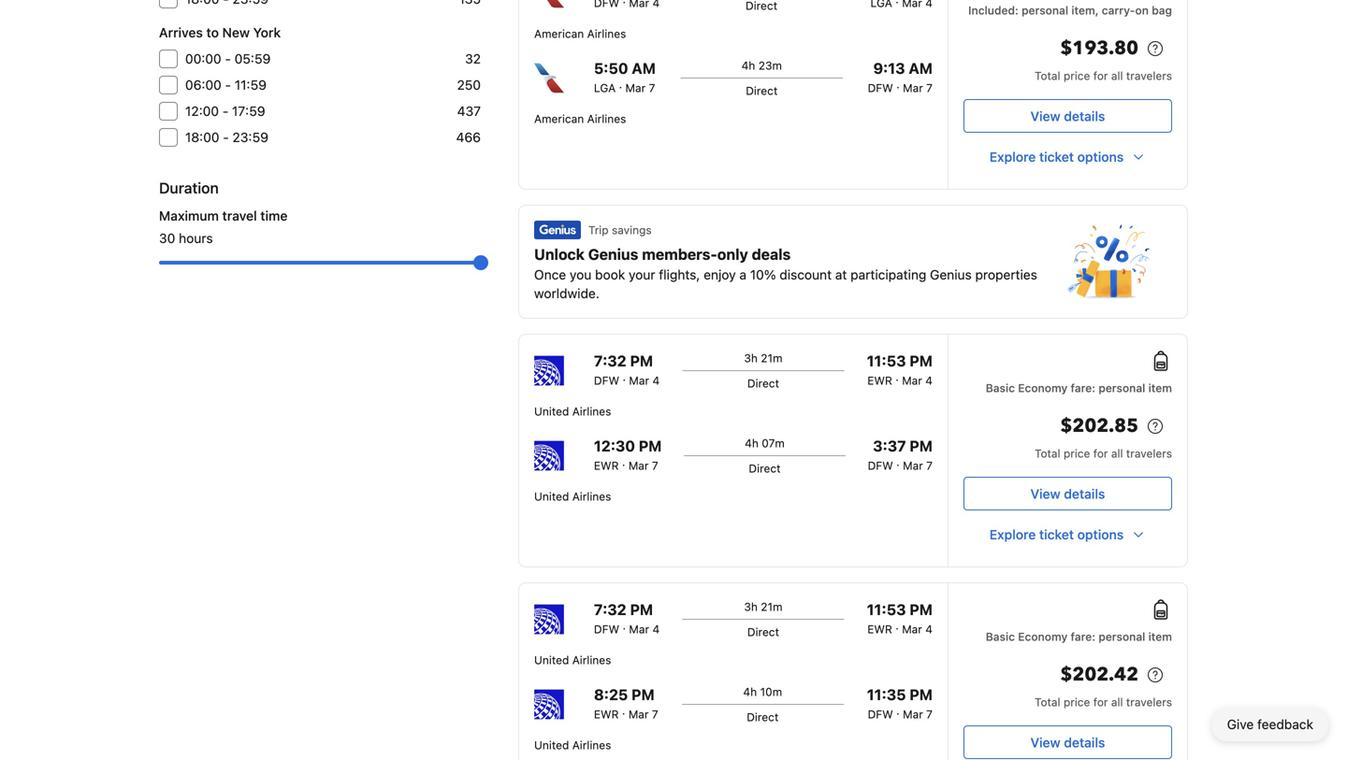 Task type: describe. For each thing, give the bounding box(es) containing it.
mar inside '12:30 pm ewr . mar 7'
[[628, 459, 649, 472]]

7 for 5:50 am
[[649, 81, 655, 94]]

give
[[1227, 717, 1254, 732]]

3:37 pm dfw . mar 7
[[868, 437, 933, 472]]

view details button for $202.42
[[963, 726, 1172, 760]]

$202.42
[[1060, 662, 1138, 688]]

item,
[[1071, 4, 1099, 17]]

. up 3:37
[[895, 370, 899, 384]]

worldwide.
[[534, 286, 599, 301]]

- for 12:00
[[222, 103, 228, 119]]

4 united from the top
[[534, 739, 569, 752]]

30
[[159, 231, 175, 246]]

am for 5:50 am
[[632, 59, 656, 77]]

2 united airlines from the top
[[534, 490, 611, 503]]

travel
[[222, 208, 257, 224]]

1 united airlines from the top
[[534, 405, 611, 418]]

direct up 4h 10m
[[747, 626, 779, 639]]

item for $202.85
[[1148, 382, 1172, 395]]

. inside 5:50 am lga . mar 7
[[619, 78, 622, 91]]

airlines up 5:50
[[587, 27, 626, 40]]

mar inside 5:50 am lga . mar 7
[[625, 81, 646, 94]]

. up 11:35 in the bottom of the page
[[895, 619, 899, 632]]

participating
[[850, 267, 926, 282]]

. inside the 8:25 pm ewr . mar 7
[[622, 704, 625, 717]]

ewr up 3:37
[[867, 374, 892, 387]]

unlock genius members-only deals once you book your flights, enjoy a 10% discount at participating genius properties worldwide.
[[534, 246, 1037, 301]]

explore ticket options button for $193.80
[[963, 140, 1172, 174]]

00:00 - 05:59
[[185, 51, 271, 66]]

your
[[629, 267, 655, 282]]

total for $193.80
[[1035, 69, 1060, 82]]

bag
[[1152, 4, 1172, 17]]

lga
[[594, 81, 616, 94]]

9:13
[[873, 59, 905, 77]]

21m for $202.42
[[761, 601, 783, 614]]

1 american airlines from the top
[[534, 27, 626, 40]]

airlines down 8:25
[[572, 739, 611, 752]]

18:00 - 23:59
[[185, 130, 268, 145]]

7 for 9:13 am
[[926, 81, 933, 94]]

fare: for $202.42
[[1071, 630, 1095, 644]]

pm inside 3:37 pm dfw . mar 7
[[910, 437, 933, 455]]

12:00
[[185, 103, 219, 119]]

dfw for $202.85
[[868, 459, 893, 472]]

1 united from the top
[[534, 405, 569, 418]]

dfw up 12:30
[[594, 374, 619, 387]]

total price for all travelers for $193.80
[[1035, 69, 1172, 82]]

11:35
[[867, 686, 906, 704]]

view details button for $193.80
[[963, 99, 1172, 133]]

05:59
[[235, 51, 271, 66]]

06:00 - 11:59
[[185, 77, 267, 93]]

11:53 for $202.42
[[867, 601, 906, 619]]

savings
[[612, 224, 652, 237]]

only
[[717, 246, 748, 263]]

dfw for $202.42
[[868, 708, 893, 721]]

7 for 11:35 pm
[[926, 708, 933, 721]]

dfw up 8:25
[[594, 623, 619, 636]]

fare: for $202.85
[[1071, 382, 1095, 395]]

properties
[[975, 267, 1037, 282]]

explore for $193.80
[[989, 149, 1036, 165]]

personal for $202.42
[[1099, 630, 1145, 644]]

- for 18:00
[[223, 130, 229, 145]]

price for $202.85
[[1064, 447, 1090, 460]]

07m
[[762, 437, 785, 450]]

. up 8:25
[[623, 619, 626, 632]]

7:32 pm dfw . mar 4 for $202.85
[[594, 352, 660, 387]]

travelers for $193.80
[[1126, 69, 1172, 82]]

view for $202.85
[[1030, 486, 1060, 502]]

options for $202.85
[[1077, 527, 1124, 543]]

airlines up 8:25
[[572, 654, 611, 667]]

3h 21m for $202.85
[[744, 352, 783, 365]]

12:00 - 17:59
[[185, 103, 265, 119]]

32
[[465, 51, 481, 66]]

3 united from the top
[[534, 654, 569, 667]]

view for $202.42
[[1030, 735, 1060, 751]]

11:53 pm ewr . mar 4 for $202.85
[[867, 352, 933, 387]]

4h 07m
[[745, 437, 785, 450]]

3 united airlines from the top
[[534, 654, 611, 667]]

travelers for $202.42
[[1126, 696, 1172, 709]]

details for $193.80
[[1064, 109, 1105, 124]]

direct for $193.80
[[746, 84, 778, 97]]

give feedback
[[1227, 717, 1313, 732]]

466
[[456, 130, 481, 145]]

basic for $202.85
[[986, 382, 1015, 395]]

you
[[570, 267, 591, 282]]

direct up 4h 07m
[[747, 377, 779, 390]]

a
[[739, 267, 746, 282]]

00:00
[[185, 51, 221, 66]]

3:37
[[873, 437, 906, 455]]

8:25
[[594, 686, 628, 704]]

total for $202.42
[[1035, 696, 1060, 709]]

437
[[457, 103, 481, 119]]

feedback
[[1257, 717, 1313, 732]]

included:
[[968, 4, 1018, 17]]

give feedback button
[[1212, 708, 1328, 742]]

time
[[260, 208, 288, 224]]

pm inside the 8:25 pm ewr . mar 7
[[631, 686, 655, 704]]

for for $202.85
[[1093, 447, 1108, 460]]

3h 21m for $202.42
[[744, 601, 783, 614]]

york
[[253, 25, 281, 40]]

trip
[[588, 224, 609, 237]]

on
[[1135, 4, 1149, 17]]

once
[[534, 267, 566, 282]]

for for $193.80
[[1093, 69, 1108, 82]]

10%
[[750, 267, 776, 282]]

. inside 11:35 pm dfw . mar 7
[[896, 704, 900, 717]]

11:53 pm ewr . mar 4 for $202.42
[[867, 601, 933, 636]]

pm inside '12:30 pm ewr . mar 7'
[[639, 437, 662, 455]]

new
[[222, 25, 250, 40]]

1 american from the top
[[534, 27, 584, 40]]

basic economy fare: personal item for $202.85
[[986, 382, 1172, 395]]

maximum travel time 30 hours
[[159, 208, 288, 246]]

hours
[[179, 231, 213, 246]]

$193.80 region
[[963, 34, 1172, 67]]

11:59
[[235, 77, 267, 93]]

2 american airlines from the top
[[534, 112, 626, 125]]

included: personal item, carry-on bag
[[968, 4, 1172, 17]]

- for 06:00
[[225, 77, 231, 93]]

- for 00:00
[[225, 51, 231, 66]]



Task type: locate. For each thing, give the bounding box(es) containing it.
1 7:32 pm dfw . mar 4 from the top
[[594, 352, 660, 387]]

travelers
[[1126, 69, 1172, 82], [1126, 447, 1172, 460], [1126, 696, 1172, 709]]

21m
[[761, 352, 783, 365], [761, 601, 783, 614]]

0 horizontal spatial genius
[[588, 246, 638, 263]]

7:32 down worldwide.
[[594, 352, 626, 370]]

2 11:53 from the top
[[867, 601, 906, 619]]

0 vertical spatial price
[[1064, 69, 1090, 82]]

0 vertical spatial genius
[[588, 246, 638, 263]]

1 for from the top
[[1093, 69, 1108, 82]]

5:50
[[594, 59, 628, 77]]

1 basic economy fare: personal item from the top
[[986, 382, 1172, 395]]

1 vertical spatial 11:53
[[867, 601, 906, 619]]

2 economy from the top
[[1018, 630, 1068, 644]]

american airlines down lga
[[534, 112, 626, 125]]

personal left item,
[[1022, 4, 1068, 17]]

all for $202.42
[[1111, 696, 1123, 709]]

total for $202.85
[[1035, 447, 1060, 460]]

deals
[[752, 246, 791, 263]]

explore ticket options for $202.85
[[989, 527, 1124, 543]]

11:53 pm ewr . mar 4 up 3:37
[[867, 352, 933, 387]]

enjoy
[[704, 267, 736, 282]]

0 vertical spatial 11:53
[[867, 352, 906, 370]]

4h 10m
[[743, 686, 782, 699]]

duration
[[159, 179, 219, 197]]

- left 17:59
[[222, 103, 228, 119]]

2 view details button from the top
[[963, 477, 1172, 511]]

dfw
[[868, 81, 893, 94], [594, 374, 619, 387], [868, 459, 893, 472], [594, 623, 619, 636], [868, 708, 893, 721]]

item for $202.42
[[1148, 630, 1172, 644]]

3h for $202.85
[[744, 352, 758, 365]]

3h 21m up 4h 10m
[[744, 601, 783, 614]]

view details down $193.80 region
[[1030, 109, 1105, 124]]

arrives to new york
[[159, 25, 281, 40]]

1 details from the top
[[1064, 109, 1105, 124]]

06:00
[[185, 77, 221, 93]]

- left 05:59
[[225, 51, 231, 66]]

1 vertical spatial view
[[1030, 486, 1060, 502]]

0 vertical spatial 4h
[[741, 59, 755, 72]]

view details button down $193.80 region
[[963, 99, 1172, 133]]

view down $193.80 region
[[1030, 109, 1060, 124]]

2 am from the left
[[909, 59, 933, 77]]

dfw inside 11:35 pm dfw . mar 7
[[868, 708, 893, 721]]

1 view from the top
[[1030, 109, 1060, 124]]

1 options from the top
[[1077, 149, 1124, 165]]

united airlines up 8:25
[[534, 654, 611, 667]]

4h left '23m'
[[741, 59, 755, 72]]

21m up 10m at the bottom right
[[761, 601, 783, 614]]

9:13 am dfw . mar 7
[[868, 59, 933, 94]]

airlines up 12:30
[[572, 405, 611, 418]]

1 vertical spatial options
[[1077, 527, 1124, 543]]

0 vertical spatial basic economy fare: personal item
[[986, 382, 1172, 395]]

11:53 for $202.85
[[867, 352, 906, 370]]

1 vertical spatial american airlines
[[534, 112, 626, 125]]

explore ticket options for $193.80
[[989, 149, 1124, 165]]

1 vertical spatial fare:
[[1071, 630, 1095, 644]]

2 11:53 pm ewr . mar 4 from the top
[[867, 601, 933, 636]]

price
[[1064, 69, 1090, 82], [1064, 447, 1090, 460], [1064, 696, 1090, 709]]

economy up $202.42 region
[[1018, 630, 1068, 644]]

all down $202.85
[[1111, 447, 1123, 460]]

view
[[1030, 109, 1060, 124], [1030, 486, 1060, 502], [1030, 735, 1060, 751]]

genius left the properties
[[930, 267, 972, 282]]

0 vertical spatial total price for all travelers
[[1035, 69, 1172, 82]]

airlines down '12:30 pm ewr . mar 7'
[[572, 490, 611, 503]]

2 all from the top
[[1111, 447, 1123, 460]]

2 fare: from the top
[[1071, 630, 1095, 644]]

2 total price for all travelers from the top
[[1035, 447, 1172, 460]]

total down $193.80 region
[[1035, 69, 1060, 82]]

2 vertical spatial price
[[1064, 696, 1090, 709]]

1 total from the top
[[1035, 69, 1060, 82]]

dfw down 11:35 in the bottom of the page
[[868, 708, 893, 721]]

all for $202.85
[[1111, 447, 1123, 460]]

travelers down $202.42
[[1126, 696, 1172, 709]]

.
[[619, 78, 622, 91], [896, 78, 900, 91], [623, 370, 626, 384], [895, 370, 899, 384], [622, 456, 625, 469], [896, 456, 900, 469], [623, 619, 626, 632], [895, 619, 899, 632], [622, 704, 625, 717], [896, 704, 900, 717]]

11:53 pm ewr . mar 4
[[867, 352, 933, 387], [867, 601, 933, 636]]

view details down $202.85 region
[[1030, 486, 1105, 502]]

direct for $202.42
[[747, 711, 779, 724]]

1 21m from the top
[[761, 352, 783, 365]]

details down $202.85 region
[[1064, 486, 1105, 502]]

2 explore ticket options from the top
[[989, 527, 1124, 543]]

maximum
[[159, 208, 219, 224]]

dfw inside 9:13 am dfw . mar 7
[[868, 81, 893, 94]]

1 vertical spatial for
[[1093, 447, 1108, 460]]

fare: up $202.85
[[1071, 382, 1095, 395]]

1 vertical spatial view details button
[[963, 477, 1172, 511]]

3h down a
[[744, 352, 758, 365]]

details
[[1064, 109, 1105, 124], [1064, 486, 1105, 502], [1064, 735, 1105, 751]]

for down $202.85
[[1093, 447, 1108, 460]]

total price for all travelers for $202.42
[[1035, 696, 1172, 709]]

7 inside 5:50 am lga . mar 7
[[649, 81, 655, 94]]

$193.80
[[1060, 36, 1138, 61]]

1 explore ticket options from the top
[[989, 149, 1124, 165]]

book
[[595, 267, 625, 282]]

genius image
[[534, 221, 581, 239], [534, 221, 581, 239], [1067, 225, 1150, 299]]

23:59
[[232, 130, 268, 145]]

all down $193.80
[[1111, 69, 1123, 82]]

direct down 4h 07m
[[749, 462, 781, 475]]

1 item from the top
[[1148, 382, 1172, 395]]

1 vertical spatial item
[[1148, 630, 1172, 644]]

to
[[206, 25, 219, 40]]

. inside 3:37 pm dfw . mar 7
[[896, 456, 900, 469]]

3 for from the top
[[1093, 696, 1108, 709]]

4 up 11:35 pm dfw . mar 7
[[925, 623, 933, 636]]

1 view details from the top
[[1030, 109, 1105, 124]]

personal for $202.85
[[1099, 382, 1145, 395]]

all
[[1111, 69, 1123, 82], [1111, 447, 1123, 460], [1111, 696, 1123, 709]]

2 vertical spatial details
[[1064, 735, 1105, 751]]

direct
[[746, 84, 778, 97], [747, 377, 779, 390], [749, 462, 781, 475], [747, 626, 779, 639], [747, 711, 779, 724]]

united airlines down 8:25
[[534, 739, 611, 752]]

2 7:32 from the top
[[594, 601, 626, 619]]

1 explore ticket options button from the top
[[963, 140, 1172, 174]]

total down $202.42 region
[[1035, 696, 1060, 709]]

2 ticket from the top
[[1039, 527, 1074, 543]]

for down $202.42
[[1093, 696, 1108, 709]]

1 travelers from the top
[[1126, 69, 1172, 82]]

4h for $193.80
[[741, 59, 755, 72]]

united
[[534, 405, 569, 418], [534, 490, 569, 503], [534, 654, 569, 667], [534, 739, 569, 752]]

1 vertical spatial 4h
[[745, 437, 759, 450]]

3 all from the top
[[1111, 696, 1123, 709]]

direct down 4h 23m in the right top of the page
[[746, 84, 778, 97]]

2 travelers from the top
[[1126, 447, 1172, 460]]

2 basic economy fare: personal item from the top
[[986, 630, 1172, 644]]

7 inside 11:35 pm dfw . mar 7
[[926, 708, 933, 721]]

ewr inside '12:30 pm ewr . mar 7'
[[594, 459, 619, 472]]

explore ticket options button
[[963, 140, 1172, 174], [963, 518, 1172, 552]]

personal up $202.85
[[1099, 382, 1145, 395]]

7 for 12:30 pm
[[652, 459, 658, 472]]

23m
[[758, 59, 782, 72]]

1 horizontal spatial genius
[[930, 267, 972, 282]]

basic economy fare: personal item up $202.85 region
[[986, 382, 1172, 395]]

3 details from the top
[[1064, 735, 1105, 751]]

11:53 up 11:35 in the bottom of the page
[[867, 601, 906, 619]]

1 all from the top
[[1111, 69, 1123, 82]]

personal up $202.42
[[1099, 630, 1145, 644]]

0 vertical spatial details
[[1064, 109, 1105, 124]]

3h 21m down 10%
[[744, 352, 783, 365]]

0 vertical spatial economy
[[1018, 382, 1068, 395]]

2 vertical spatial 4h
[[743, 686, 757, 699]]

1 vertical spatial total
[[1035, 447, 1060, 460]]

united airlines down 12:30
[[534, 490, 611, 503]]

0 vertical spatial view
[[1030, 109, 1060, 124]]

2 explore from the top
[[989, 527, 1036, 543]]

am inside 5:50 am lga . mar 7
[[632, 59, 656, 77]]

pm inside 11:35 pm dfw . mar 7
[[910, 686, 933, 704]]

price down $193.80 region
[[1064, 69, 1090, 82]]

2 view from the top
[[1030, 486, 1060, 502]]

details down $202.42 region
[[1064, 735, 1105, 751]]

3 total from the top
[[1035, 696, 1060, 709]]

ewr up 11:35 in the bottom of the page
[[867, 623, 892, 636]]

total price for all travelers for $202.85
[[1035, 447, 1172, 460]]

2 7:32 pm dfw . mar 4 from the top
[[594, 601, 660, 636]]

2 vertical spatial total
[[1035, 696, 1060, 709]]

7:32 for $202.85
[[594, 352, 626, 370]]

2 basic from the top
[[986, 630, 1015, 644]]

7 inside '12:30 pm ewr . mar 7'
[[652, 459, 658, 472]]

7:32 pm dfw . mar 4 up 12:30
[[594, 352, 660, 387]]

17:59
[[232, 103, 265, 119]]

dfw down 9:13 on the right of the page
[[868, 81, 893, 94]]

mar inside 11:35 pm dfw . mar 7
[[903, 708, 923, 721]]

airlines down lga
[[587, 112, 626, 125]]

3 view from the top
[[1030, 735, 1060, 751]]

basic economy fare: personal item for $202.42
[[986, 630, 1172, 644]]

price for $193.80
[[1064, 69, 1090, 82]]

0 vertical spatial travelers
[[1126, 69, 1172, 82]]

3 view details from the top
[[1030, 735, 1105, 751]]

. inside '12:30 pm ewr . mar 7'
[[622, 456, 625, 469]]

0 vertical spatial view details
[[1030, 109, 1105, 124]]

travelers for $202.85
[[1126, 447, 1172, 460]]

2 3h from the top
[[744, 601, 758, 614]]

all for $193.80
[[1111, 69, 1123, 82]]

- right the 18:00
[[223, 130, 229, 145]]

1 vertical spatial view details
[[1030, 486, 1105, 502]]

2 vertical spatial view
[[1030, 735, 1060, 751]]

- left 11:59
[[225, 77, 231, 93]]

. down 3:37
[[896, 456, 900, 469]]

am
[[632, 59, 656, 77], [909, 59, 933, 77]]

direct for $202.85
[[749, 462, 781, 475]]

explore for $202.85
[[989, 527, 1036, 543]]

0 horizontal spatial am
[[632, 59, 656, 77]]

7 for 3:37 pm
[[926, 459, 933, 472]]

2 vertical spatial personal
[[1099, 630, 1145, 644]]

view details for $193.80
[[1030, 109, 1105, 124]]

view for $193.80
[[1030, 109, 1060, 124]]

american airlines
[[534, 27, 626, 40], [534, 112, 626, 125]]

0 vertical spatial options
[[1077, 149, 1124, 165]]

flights,
[[659, 267, 700, 282]]

dfw down 3:37
[[868, 459, 893, 472]]

view details for $202.42
[[1030, 735, 1105, 751]]

mar inside 9:13 am dfw . mar 7
[[903, 81, 923, 94]]

item
[[1148, 382, 1172, 395], [1148, 630, 1172, 644]]

4h for $202.42
[[743, 686, 757, 699]]

7 inside 3:37 pm dfw . mar 7
[[926, 459, 933, 472]]

basic up $202.42 region
[[986, 630, 1015, 644]]

18:00
[[185, 130, 219, 145]]

21m for $202.85
[[761, 352, 783, 365]]

discount
[[780, 267, 832, 282]]

8:25 pm ewr . mar 7
[[594, 686, 658, 721]]

direct down 4h 10m
[[747, 711, 779, 724]]

price down $202.85 region
[[1064, 447, 1090, 460]]

1 price from the top
[[1064, 69, 1090, 82]]

1 basic from the top
[[986, 382, 1015, 395]]

ewr down 8:25
[[594, 708, 619, 721]]

view down $202.42 region
[[1030, 735, 1060, 751]]

$202.42 region
[[963, 660, 1172, 694]]

4 up the 8:25 pm ewr . mar 7
[[652, 623, 660, 636]]

am for 9:13 am
[[909, 59, 933, 77]]

1 vertical spatial price
[[1064, 447, 1090, 460]]

3h for $202.42
[[744, 601, 758, 614]]

3 view details button from the top
[[963, 726, 1172, 760]]

1 vertical spatial travelers
[[1126, 447, 1172, 460]]

explore ticket options button for $202.85
[[963, 518, 1172, 552]]

view down $202.85 region
[[1030, 486, 1060, 502]]

2 price from the top
[[1064, 447, 1090, 460]]

11:35 pm dfw . mar 7
[[867, 686, 933, 721]]

personal
[[1022, 4, 1068, 17], [1099, 382, 1145, 395], [1099, 630, 1145, 644]]

genius up the book
[[588, 246, 638, 263]]

1 vertical spatial basic economy fare: personal item
[[986, 630, 1172, 644]]

view details button down $202.42 region
[[963, 726, 1172, 760]]

american airlines up 5:50
[[534, 27, 626, 40]]

genius
[[588, 246, 638, 263], [930, 267, 972, 282]]

am right 5:50
[[632, 59, 656, 77]]

0 vertical spatial view details button
[[963, 99, 1172, 133]]

0 vertical spatial ticket
[[1039, 149, 1074, 165]]

1 11:53 pm ewr . mar 4 from the top
[[867, 352, 933, 387]]

ticket for $202.85
[[1039, 527, 1074, 543]]

4 up 3:37 pm dfw . mar 7 at the bottom of the page
[[925, 374, 933, 387]]

1 vertical spatial 3h
[[744, 601, 758, 614]]

all down $202.42
[[1111, 696, 1123, 709]]

4
[[652, 374, 660, 387], [925, 374, 933, 387], [652, 623, 660, 636], [925, 623, 933, 636]]

1 vertical spatial explore
[[989, 527, 1036, 543]]

basic economy fare: personal item
[[986, 382, 1172, 395], [986, 630, 1172, 644]]

1 7:32 from the top
[[594, 352, 626, 370]]

travelers down $202.85
[[1126, 447, 1172, 460]]

0 vertical spatial basic
[[986, 382, 1015, 395]]

1 vertical spatial explore ticket options button
[[963, 518, 1172, 552]]

4h
[[741, 59, 755, 72], [745, 437, 759, 450], [743, 686, 757, 699]]

0 vertical spatial explore ticket options
[[989, 149, 1124, 165]]

0 vertical spatial 3h
[[744, 352, 758, 365]]

2 vertical spatial travelers
[[1126, 696, 1172, 709]]

am right 9:13 on the right of the page
[[909, 59, 933, 77]]

1 vertical spatial ticket
[[1039, 527, 1074, 543]]

trip savings
[[588, 224, 652, 237]]

2 vertical spatial view details button
[[963, 726, 1172, 760]]

2 american from the top
[[534, 112, 584, 125]]

airlines
[[587, 27, 626, 40], [587, 112, 626, 125], [572, 405, 611, 418], [572, 490, 611, 503], [572, 654, 611, 667], [572, 739, 611, 752]]

united airlines
[[534, 405, 611, 418], [534, 490, 611, 503], [534, 654, 611, 667], [534, 739, 611, 752]]

4h 23m
[[741, 59, 782, 72]]

. up 12:30
[[623, 370, 626, 384]]

4 united airlines from the top
[[534, 739, 611, 752]]

12:30
[[594, 437, 635, 455]]

0 vertical spatial american airlines
[[534, 27, 626, 40]]

2 details from the top
[[1064, 486, 1105, 502]]

250
[[457, 77, 481, 93]]

12:30 pm ewr . mar 7
[[594, 437, 662, 472]]

. right lga
[[619, 78, 622, 91]]

1 vertical spatial 3h 21m
[[744, 601, 783, 614]]

11:53 pm ewr . mar 4 up 11:35 in the bottom of the page
[[867, 601, 933, 636]]

11:53 up 3:37
[[867, 352, 906, 370]]

4 up '12:30 pm ewr . mar 7'
[[652, 374, 660, 387]]

1 vertical spatial 11:53 pm ewr . mar 4
[[867, 601, 933, 636]]

2 options from the top
[[1077, 527, 1124, 543]]

$202.85 region
[[963, 412, 1172, 445]]

2 21m from the top
[[761, 601, 783, 614]]

3 price from the top
[[1064, 696, 1090, 709]]

21m down 10%
[[761, 352, 783, 365]]

11:53
[[867, 352, 906, 370], [867, 601, 906, 619]]

details for $202.85
[[1064, 486, 1105, 502]]

members-
[[642, 246, 717, 263]]

2 for from the top
[[1093, 447, 1108, 460]]

pm
[[630, 352, 653, 370], [910, 352, 933, 370], [639, 437, 662, 455], [910, 437, 933, 455], [630, 601, 653, 619], [910, 601, 933, 619], [631, 686, 655, 704], [910, 686, 933, 704]]

0 vertical spatial 7:32
[[594, 352, 626, 370]]

7 inside 9:13 am dfw . mar 7
[[926, 81, 933, 94]]

view details button down $202.85 region
[[963, 477, 1172, 511]]

total price for all travelers down $193.80
[[1035, 69, 1172, 82]]

0 vertical spatial 21m
[[761, 352, 783, 365]]

2 item from the top
[[1148, 630, 1172, 644]]

explore ticket options
[[989, 149, 1124, 165], [989, 527, 1124, 543]]

2 united from the top
[[534, 490, 569, 503]]

1 vertical spatial basic
[[986, 630, 1015, 644]]

american
[[534, 27, 584, 40], [534, 112, 584, 125]]

2 total from the top
[[1035, 447, 1060, 460]]

1 vertical spatial total price for all travelers
[[1035, 447, 1172, 460]]

3 travelers from the top
[[1126, 696, 1172, 709]]

4h for $202.85
[[745, 437, 759, 450]]

3 total price for all travelers from the top
[[1035, 696, 1172, 709]]

total down $202.85 region
[[1035, 447, 1060, 460]]

basic up $202.85 region
[[986, 382, 1015, 395]]

0 vertical spatial 11:53 pm ewr . mar 4
[[867, 352, 933, 387]]

$202.85
[[1060, 413, 1138, 439]]

. down 12:30
[[622, 456, 625, 469]]

1 economy from the top
[[1018, 382, 1068, 395]]

united airlines up 12:30
[[534, 405, 611, 418]]

1 3h 21m from the top
[[744, 352, 783, 365]]

basic economy fare: personal item up $202.42 region
[[986, 630, 1172, 644]]

at
[[835, 267, 847, 282]]

1 vertical spatial economy
[[1018, 630, 1068, 644]]

details for $202.42
[[1064, 735, 1105, 751]]

ticket for $193.80
[[1039, 149, 1074, 165]]

4h left 10m at the bottom right
[[743, 686, 757, 699]]

economy up $202.85 region
[[1018, 382, 1068, 395]]

economy
[[1018, 382, 1068, 395], [1018, 630, 1068, 644]]

5:50 am lga . mar 7
[[594, 59, 656, 94]]

7:32 for $202.42
[[594, 601, 626, 619]]

-
[[225, 51, 231, 66], [225, 77, 231, 93], [222, 103, 228, 119], [223, 130, 229, 145]]

0 vertical spatial 3h 21m
[[744, 352, 783, 365]]

price for $202.42
[[1064, 696, 1090, 709]]

2 explore ticket options button from the top
[[963, 518, 1172, 552]]

for for $202.42
[[1093, 696, 1108, 709]]

view details button for $202.85
[[963, 477, 1172, 511]]

0 vertical spatial american
[[534, 27, 584, 40]]

0 vertical spatial fare:
[[1071, 382, 1095, 395]]

view details for $202.85
[[1030, 486, 1105, 502]]

1 vertical spatial 21m
[[761, 601, 783, 614]]

0 vertical spatial 7:32 pm dfw . mar 4
[[594, 352, 660, 387]]

mar inside 3:37 pm dfw . mar 7
[[903, 459, 923, 472]]

1 explore from the top
[[989, 149, 1036, 165]]

0 vertical spatial explore
[[989, 149, 1036, 165]]

2 vertical spatial all
[[1111, 696, 1123, 709]]

2 view details from the top
[[1030, 486, 1105, 502]]

mar inside the 8:25 pm ewr . mar 7
[[628, 708, 649, 721]]

carry-
[[1102, 4, 1135, 17]]

7:32 pm dfw . mar 4 up 8:25
[[594, 601, 660, 636]]

10m
[[760, 686, 782, 699]]

total price for all travelers down $202.85
[[1035, 447, 1172, 460]]

0 vertical spatial explore ticket options button
[[963, 140, 1172, 174]]

basic for $202.42
[[986, 630, 1015, 644]]

1 fare: from the top
[[1071, 382, 1095, 395]]

view details down $202.42 region
[[1030, 735, 1105, 751]]

7:32 pm dfw . mar 4 for $202.42
[[594, 601, 660, 636]]

details down $193.80 region
[[1064, 109, 1105, 124]]

economy for $202.42
[[1018, 630, 1068, 644]]

3h 21m
[[744, 352, 783, 365], [744, 601, 783, 614]]

7 inside the 8:25 pm ewr . mar 7
[[652, 708, 658, 721]]

economy for $202.85
[[1018, 382, 1068, 395]]

ticket
[[1039, 149, 1074, 165], [1039, 527, 1074, 543]]

0 vertical spatial all
[[1111, 69, 1123, 82]]

7:32 up 8:25
[[594, 601, 626, 619]]

1 total price for all travelers from the top
[[1035, 69, 1172, 82]]

dfw inside 3:37 pm dfw . mar 7
[[868, 459, 893, 472]]

options for $193.80
[[1077, 149, 1124, 165]]

ewr inside the 8:25 pm ewr . mar 7
[[594, 708, 619, 721]]

7 for 8:25 pm
[[652, 708, 658, 721]]

1 vertical spatial explore ticket options
[[989, 527, 1124, 543]]

total price for all travelers down $202.42
[[1035, 696, 1172, 709]]

4h left 07m
[[745, 437, 759, 450]]

mar
[[625, 81, 646, 94], [903, 81, 923, 94], [629, 374, 649, 387], [902, 374, 922, 387], [628, 459, 649, 472], [903, 459, 923, 472], [629, 623, 649, 636], [902, 623, 922, 636], [628, 708, 649, 721], [903, 708, 923, 721]]

1 horizontal spatial am
[[909, 59, 933, 77]]

am inside 9:13 am dfw . mar 7
[[909, 59, 933, 77]]

0 vertical spatial item
[[1148, 382, 1172, 395]]

2 vertical spatial view details
[[1030, 735, 1105, 751]]

0 vertical spatial total
[[1035, 69, 1060, 82]]

1 vertical spatial all
[[1111, 447, 1123, 460]]

fare:
[[1071, 382, 1095, 395], [1071, 630, 1095, 644]]

1 view details button from the top
[[963, 99, 1172, 133]]

7
[[649, 81, 655, 94], [926, 81, 933, 94], [652, 459, 658, 472], [926, 459, 933, 472], [652, 708, 658, 721], [926, 708, 933, 721]]

2 vertical spatial total price for all travelers
[[1035, 696, 1172, 709]]

arrives
[[159, 25, 203, 40]]

0 vertical spatial personal
[[1022, 4, 1068, 17]]

1 vertical spatial genius
[[930, 267, 972, 282]]

price down $202.42 region
[[1064, 696, 1090, 709]]

0 vertical spatial for
[[1093, 69, 1108, 82]]

2 3h 21m from the top
[[744, 601, 783, 614]]

2 vertical spatial for
[[1093, 696, 1108, 709]]

basic
[[986, 382, 1015, 395], [986, 630, 1015, 644]]

1 vertical spatial 7:32
[[594, 601, 626, 619]]

1 3h from the top
[[744, 352, 758, 365]]

. down 8:25
[[622, 704, 625, 717]]

1 ticket from the top
[[1039, 149, 1074, 165]]

1 vertical spatial personal
[[1099, 382, 1145, 395]]

1 vertical spatial details
[[1064, 486, 1105, 502]]

. down 11:35 in the bottom of the page
[[896, 704, 900, 717]]

. inside 9:13 am dfw . mar 7
[[896, 78, 900, 91]]

unlock
[[534, 246, 585, 263]]

1 vertical spatial 7:32 pm dfw . mar 4
[[594, 601, 660, 636]]

total price for all travelers
[[1035, 69, 1172, 82], [1035, 447, 1172, 460], [1035, 696, 1172, 709]]

ewr
[[867, 374, 892, 387], [594, 459, 619, 472], [867, 623, 892, 636], [594, 708, 619, 721]]

1 am from the left
[[632, 59, 656, 77]]

travelers down $193.80
[[1126, 69, 1172, 82]]

1 vertical spatial american
[[534, 112, 584, 125]]

dfw for $193.80
[[868, 81, 893, 94]]

1 11:53 from the top
[[867, 352, 906, 370]]



Task type: vqa. For each thing, say whether or not it's contained in the screenshot.
a
yes



